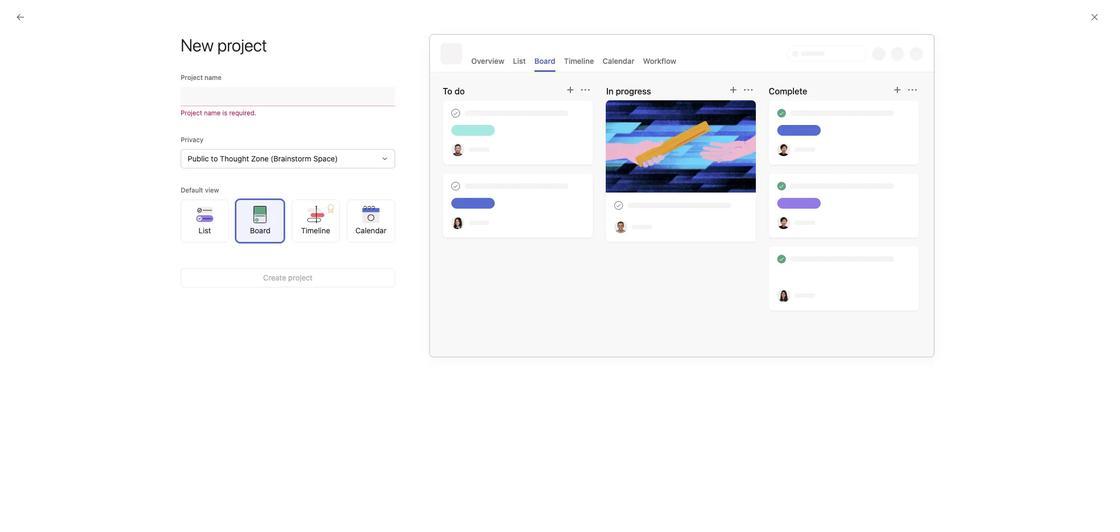 Task type: vqa. For each thing, say whether or not it's contained in the screenshot.
the rightmost List
yes



Task type: describe. For each thing, give the bounding box(es) containing it.
space)
[[314, 154, 338, 163]]

2 horizontal spatial calendar
[[603, 56, 635, 65]]

1 vertical spatial timeline
[[301, 226, 330, 235]]

zone inside dropdown button
[[251, 154, 269, 163]]

public to thought zone (brainstorm space) button
[[181, 149, 395, 168]]

templates
[[457, 357, 491, 366]]

0 horizontal spatial calendar
[[236, 50, 268, 60]]

project name is required.
[[181, 109, 256, 117]]

1 horizontal spatial timeline
[[564, 56, 594, 65]]

explore all templates
[[419, 357, 491, 366]]

Project name is required. text field
[[181, 87, 395, 106]]

overview
[[472, 56, 505, 65]]

workflow
[[643, 56, 677, 65]]

0 vertical spatial list
[[513, 56, 526, 65]]

project for project name
[[181, 73, 203, 82]]

in progress
[[607, 86, 651, 96]]

calendar link
[[236, 50, 268, 65]]

1 horizontal spatial board
[[535, 56, 556, 65]]

project for project name is required.
[[181, 109, 202, 117]]

public
[[188, 154, 209, 163]]

explore
[[419, 357, 445, 366]]

advertising
[[466, 271, 506, 280]]

(brainstorm
[[271, 154, 312, 163]]

go back image
[[16, 13, 25, 21]]

close image
[[1091, 13, 1100, 21]]

to
[[211, 154, 218, 163]]

0 horizontal spatial list
[[199, 226, 211, 235]]

0 horizontal spatial zone
[[185, 33, 210, 45]]

default view
[[181, 186, 219, 194]]

project for new project
[[436, 239, 461, 248]]

new project
[[181, 35, 267, 55]]

project name
[[181, 73, 222, 82]]

all
[[447, 357, 455, 366]]

this is a preview of your project image
[[430, 34, 935, 357]]

to do
[[443, 86, 465, 96]]

required.
[[229, 109, 256, 117]]

members (4)
[[380, 88, 443, 100]]

social media advertising link
[[372, 260, 693, 293]]



Task type: locate. For each thing, give the bounding box(es) containing it.
about us
[[711, 88, 754, 100]]

new project
[[419, 239, 461, 248]]

1 horizontal spatial zone
[[251, 154, 269, 163]]

1 vertical spatial project
[[288, 273, 313, 282]]

calendar down projects
[[356, 226, 387, 235]]

list right overview
[[513, 56, 526, 65]]

timeline
[[564, 56, 594, 65], [301, 226, 330, 235]]

default
[[181, 186, 203, 194]]

1 vertical spatial name
[[204, 109, 221, 117]]

0 vertical spatial board
[[535, 56, 556, 65]]

thought zone (brainstorm space)
[[142, 33, 306, 45]]

project for create project
[[288, 273, 313, 282]]

create project
[[263, 273, 313, 282]]

0 vertical spatial timeline
[[564, 56, 594, 65]]

bug image
[[391, 270, 404, 283]]

1 vertical spatial board
[[250, 226, 271, 235]]

name for project name is required.
[[204, 109, 221, 117]]

projects
[[380, 203, 420, 215]]

0 vertical spatial project
[[436, 239, 461, 248]]

social
[[419, 271, 440, 280]]

zone
[[185, 33, 210, 45], [251, 154, 269, 163]]

templates
[[380, 321, 430, 333]]

project
[[181, 73, 203, 82], [181, 109, 202, 117]]

zone left (brainstorm
[[251, 154, 269, 163]]

messages
[[188, 50, 223, 60]]

name
[[205, 73, 222, 82], [204, 109, 221, 117]]

0 horizontal spatial thought
[[142, 33, 182, 45]]

view
[[205, 186, 219, 194]]

list down default view
[[199, 226, 211, 235]]

media
[[442, 271, 464, 280]]

1 vertical spatial zone
[[251, 154, 269, 163]]

0 vertical spatial zone
[[185, 33, 210, 45]]

thought
[[142, 33, 182, 45], [220, 154, 249, 163]]

0 vertical spatial project
[[181, 73, 203, 82]]

2 project from the top
[[181, 109, 202, 117]]

calendar up in progress
[[603, 56, 635, 65]]

project
[[436, 239, 461, 248], [288, 273, 313, 282]]

calendar
[[236, 50, 268, 60], [603, 56, 635, 65], [356, 226, 387, 235]]

1 project from the top
[[181, 73, 203, 82]]

project down messages link
[[181, 73, 203, 82]]

zone up messages
[[185, 33, 210, 45]]

1 horizontal spatial thought
[[220, 154, 249, 163]]

create
[[263, 273, 286, 282]]

thought inside dropdown button
[[220, 154, 249, 163]]

name down messages link
[[205, 73, 222, 82]]

new
[[419, 239, 434, 248]]

(brainstorm space)
[[212, 33, 306, 45]]

project right new
[[436, 239, 461, 248]]

complete
[[769, 86, 808, 96]]

project inside alert
[[181, 109, 202, 117]]

1 vertical spatial project
[[181, 109, 202, 117]]

1 horizontal spatial project
[[436, 239, 461, 248]]

messages link
[[188, 50, 223, 65]]

list
[[513, 56, 526, 65], [199, 226, 211, 235]]

project name is required. alert
[[181, 108, 395, 118]]

board
[[535, 56, 556, 65], [250, 226, 271, 235]]

is
[[223, 109, 227, 117]]

1 horizontal spatial list
[[513, 56, 526, 65]]

name inside alert
[[204, 109, 221, 117]]

0 vertical spatial name
[[205, 73, 222, 82]]

social media advertising
[[419, 271, 506, 280]]

1 vertical spatial list
[[199, 226, 211, 235]]

0 horizontal spatial board
[[250, 226, 271, 235]]

create project button
[[181, 268, 395, 288]]

1 vertical spatial thought
[[220, 154, 249, 163]]

hide sidebar image
[[14, 9, 23, 17]]

1 horizontal spatial calendar
[[356, 226, 387, 235]]

0 horizontal spatial project
[[288, 273, 313, 282]]

0 vertical spatial thought
[[142, 33, 182, 45]]

public to thought zone (brainstorm space)
[[188, 154, 338, 163]]

name left is
[[204, 109, 221, 117]]

calendar down (brainstorm space)
[[236, 50, 268, 60]]

project right create
[[288, 273, 313, 282]]

project inside create project button
[[288, 273, 313, 282]]

privacy
[[181, 136, 204, 144]]

0 horizontal spatial timeline
[[301, 226, 330, 235]]

name for project name
[[205, 73, 222, 82]]

project up "privacy"
[[181, 109, 202, 117]]



